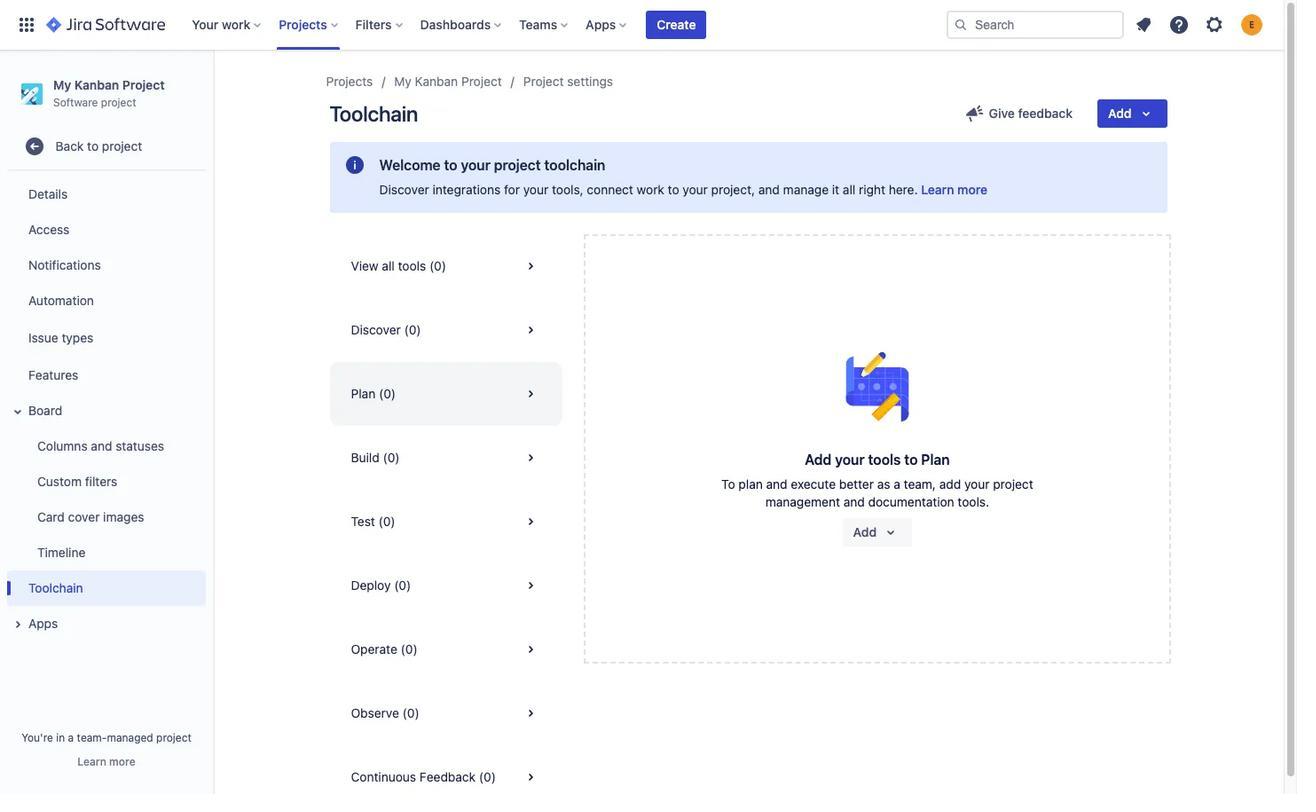 Task type: locate. For each thing, give the bounding box(es) containing it.
1 vertical spatial more
[[109, 755, 136, 769]]

0 horizontal spatial add
[[805, 452, 832, 468]]

my for my kanban project
[[394, 74, 412, 89]]

back
[[56, 138, 84, 153]]

1 horizontal spatial toolchain
[[330, 101, 418, 126]]

0 vertical spatial learn
[[922, 182, 955, 197]]

project
[[462, 74, 502, 89], [524, 74, 564, 89], [122, 77, 165, 92]]

2 horizontal spatial project
[[524, 74, 564, 89]]

tools inside "view all tools (0)" button
[[398, 258, 426, 273]]

all right view
[[382, 258, 395, 273]]

my
[[394, 74, 412, 89], [53, 77, 71, 92]]

project settings link
[[524, 71, 613, 92]]

kanban inside my kanban project link
[[415, 74, 458, 89]]

Search field
[[947, 11, 1125, 39]]

add up execute
[[805, 452, 832, 468]]

project up details link
[[102, 138, 142, 153]]

discover (0) button
[[330, 298, 563, 362]]

add
[[1109, 106, 1132, 121], [805, 452, 832, 468]]

1 vertical spatial learn more button
[[78, 755, 136, 770]]

my for my kanban project software project
[[53, 77, 71, 92]]

1 horizontal spatial kanban
[[415, 74, 458, 89]]

your work
[[192, 17, 251, 32]]

automation link
[[7, 283, 206, 319]]

add inside add your tools to plan to plan and execute better as a team, add your project management and documentation tools.
[[805, 452, 832, 468]]

toolchain link
[[7, 571, 206, 606]]

add for add
[[1109, 106, 1132, 121]]

(0)
[[430, 258, 447, 273], [404, 322, 421, 337], [379, 386, 396, 401], [383, 450, 400, 465], [379, 514, 396, 529], [394, 578, 411, 593], [401, 642, 418, 657], [403, 706, 420, 721], [479, 770, 496, 785]]

1 horizontal spatial apps
[[586, 17, 616, 32]]

feedback
[[420, 770, 476, 785]]

(0) down discover (0)
[[379, 386, 396, 401]]

projects inside projects popup button
[[279, 17, 327, 32]]

kanban up the software
[[74, 77, 119, 92]]

project
[[101, 96, 136, 109], [102, 138, 142, 153], [494, 157, 541, 173], [994, 477, 1034, 492], [156, 731, 192, 745]]

1 vertical spatial plan
[[922, 452, 950, 468]]

add for add your tools to plan to plan and execute better as a team, add your project management and documentation tools.
[[805, 452, 832, 468]]

project inside 'link'
[[524, 74, 564, 89]]

1 vertical spatial projects
[[326, 74, 373, 89]]

card
[[37, 509, 65, 524]]

add inside popup button
[[1109, 106, 1132, 121]]

project right managed
[[156, 731, 192, 745]]

and inside welcome to your project toolchain discover integrations for your tools, connect work to your project, and manage it all right here. learn more
[[759, 182, 780, 197]]

1 vertical spatial tools
[[869, 452, 901, 468]]

0 vertical spatial add
[[1109, 106, 1132, 121]]

in
[[56, 731, 65, 745]]

project inside the my kanban project software project
[[122, 77, 165, 92]]

your up tools.
[[965, 477, 990, 492]]

and right project,
[[759, 182, 780, 197]]

project right add
[[994, 477, 1034, 492]]

0 horizontal spatial more
[[109, 755, 136, 769]]

(0) for build (0)
[[383, 450, 400, 465]]

deploy
[[351, 578, 391, 593]]

discover down welcome
[[379, 182, 429, 197]]

(0) right observe
[[403, 706, 420, 721]]

1 horizontal spatial tools
[[869, 452, 901, 468]]

to left project,
[[668, 182, 680, 197]]

work right connect
[[637, 182, 665, 197]]

0 horizontal spatial all
[[382, 258, 395, 273]]

0 vertical spatial plan
[[351, 386, 376, 401]]

plan up add
[[922, 452, 950, 468]]

group
[[4, 171, 206, 647]]

test (0)
[[351, 514, 396, 529]]

1 horizontal spatial add
[[1109, 106, 1132, 121]]

0 vertical spatial tools
[[398, 258, 426, 273]]

toolchain down 'projects' 'link'
[[330, 101, 418, 126]]

better
[[840, 477, 874, 492]]

more inside welcome to your project toolchain discover integrations for your tools, connect work to your project, and manage it all right here. learn more
[[958, 182, 988, 197]]

0 horizontal spatial project
[[122, 77, 165, 92]]

(0) for deploy (0)
[[394, 578, 411, 593]]

tools up as
[[869, 452, 901, 468]]

0 vertical spatial work
[[222, 17, 251, 32]]

a right as
[[894, 477, 901, 492]]

my kanban project
[[394, 74, 502, 89]]

issue types
[[28, 330, 93, 345]]

team,
[[904, 477, 936, 492]]

1 vertical spatial work
[[637, 182, 665, 197]]

to up 'team,'
[[905, 452, 918, 468]]

0 horizontal spatial learn
[[78, 755, 106, 769]]

give feedback
[[989, 106, 1073, 121]]

search image
[[954, 18, 968, 32]]

discover up plan (0)
[[351, 322, 401, 337]]

toolchain down timeline
[[28, 580, 83, 595]]

project for my kanban project
[[462, 74, 502, 89]]

(0) for discover (0)
[[404, 322, 421, 337]]

tools right view
[[398, 258, 426, 273]]

(0) right deploy
[[394, 578, 411, 593]]

connect
[[587, 182, 634, 197]]

learn more button right here.
[[922, 181, 988, 199]]

add right the feedback
[[1109, 106, 1132, 121]]

0 horizontal spatial plan
[[351, 386, 376, 401]]

work inside welcome to your project toolchain discover integrations for your tools, connect work to your project, and manage it all right here. learn more
[[637, 182, 665, 197]]

1 vertical spatial learn
[[78, 755, 106, 769]]

(0) right test at left bottom
[[379, 514, 396, 529]]

plan inside button
[[351, 386, 376, 401]]

primary element
[[11, 0, 947, 50]]

projects down the filters
[[326, 74, 373, 89]]

learn right here.
[[922, 182, 955, 197]]

1 vertical spatial all
[[382, 258, 395, 273]]

discover inside discover (0) button
[[351, 322, 401, 337]]

work right your
[[222, 17, 251, 32]]

project right the software
[[101, 96, 136, 109]]

discover
[[379, 182, 429, 197], [351, 322, 401, 337]]

projects
[[279, 17, 327, 32], [326, 74, 373, 89]]

all inside welcome to your project toolchain discover integrations for your tools, connect work to your project, and manage it all right here. learn more
[[843, 182, 856, 197]]

issue
[[28, 330, 58, 345]]

to inside add your tools to plan to plan and execute better as a team, add your project management and documentation tools.
[[905, 452, 918, 468]]

give
[[989, 106, 1015, 121]]

0 vertical spatial apps
[[586, 17, 616, 32]]

and down board button
[[91, 438, 112, 453]]

0 vertical spatial learn more button
[[922, 181, 988, 199]]

my right 'projects' 'link'
[[394, 74, 412, 89]]

project up for
[[494, 157, 541, 173]]

apps down toolchain 'link'
[[28, 616, 58, 631]]

your right for
[[523, 182, 549, 197]]

all right it
[[843, 182, 856, 197]]

you're in a team-managed project
[[21, 731, 192, 745]]

0 horizontal spatial toolchain
[[28, 580, 83, 595]]

1 horizontal spatial project
[[462, 74, 502, 89]]

your
[[461, 157, 491, 173], [523, 182, 549, 197], [683, 182, 708, 197], [835, 452, 865, 468], [965, 477, 990, 492]]

operate (0) button
[[330, 618, 563, 682]]

project down primary element
[[462, 74, 502, 89]]

0 horizontal spatial tools
[[398, 258, 426, 273]]

automation
[[28, 293, 94, 308]]

test (0) button
[[330, 490, 563, 554]]

project,
[[712, 182, 755, 197]]

1 horizontal spatial a
[[894, 477, 901, 492]]

help image
[[1169, 14, 1190, 36]]

0 horizontal spatial learn more button
[[78, 755, 136, 770]]

manage
[[784, 182, 829, 197]]

apps right teams dropdown button
[[586, 17, 616, 32]]

1 horizontal spatial more
[[958, 182, 988, 197]]

project for my kanban project software project
[[122, 77, 165, 92]]

view
[[351, 258, 379, 273]]

a right in
[[68, 731, 74, 745]]

projects for 'projects' 'link'
[[326, 74, 373, 89]]

project left sidebar navigation icon at left
[[122, 77, 165, 92]]

my up the software
[[53, 77, 71, 92]]

give feedback button
[[954, 99, 1084, 128]]

0 vertical spatial projects
[[279, 17, 327, 32]]

view all tools (0)
[[351, 258, 447, 273]]

access link
[[7, 212, 206, 248]]

1 horizontal spatial my
[[394, 74, 412, 89]]

plan
[[351, 386, 376, 401], [922, 452, 950, 468]]

(0) for observe (0)
[[403, 706, 420, 721]]

1 vertical spatial apps
[[28, 616, 58, 631]]

0 horizontal spatial apps
[[28, 616, 58, 631]]

tools inside add your tools to plan to plan and execute better as a team, add your project management and documentation tools.
[[869, 452, 901, 468]]

projects link
[[326, 71, 373, 92]]

1 vertical spatial discover
[[351, 322, 401, 337]]

jira software image
[[46, 14, 165, 36], [46, 14, 165, 36]]

1 vertical spatial add
[[805, 452, 832, 468]]

observe (0) button
[[330, 682, 563, 746]]

feedback
[[1019, 106, 1073, 121]]

(0) right the build
[[383, 450, 400, 465]]

learn
[[922, 182, 955, 197], [78, 755, 106, 769]]

(0) down the view all tools (0)
[[404, 322, 421, 337]]

0 vertical spatial discover
[[379, 182, 429, 197]]

appswitcher icon image
[[16, 14, 37, 36]]

discover inside welcome to your project toolchain discover integrations for your tools, connect work to your project, and manage it all right here. learn more
[[379, 182, 429, 197]]

(0) inside button
[[379, 386, 396, 401]]

0 vertical spatial a
[[894, 477, 901, 492]]

more down managed
[[109, 755, 136, 769]]

1 vertical spatial a
[[68, 731, 74, 745]]

(0) right operate
[[401, 642, 418, 657]]

0 vertical spatial toolchain
[[330, 101, 418, 126]]

add
[[940, 477, 962, 492]]

plan up the build
[[351, 386, 376, 401]]

1 vertical spatial toolchain
[[28, 580, 83, 595]]

notifications
[[28, 257, 101, 272]]

0 vertical spatial more
[[958, 182, 988, 197]]

0 horizontal spatial kanban
[[74, 77, 119, 92]]

my kanban project link
[[394, 71, 502, 92]]

1 horizontal spatial all
[[843, 182, 856, 197]]

project inside the my kanban project software project
[[101, 96, 136, 109]]

tools for all
[[398, 258, 426, 273]]

dashboards button
[[415, 11, 509, 39]]

teams button
[[514, 11, 575, 39]]

to up integrations
[[444, 157, 458, 173]]

kanban inside the my kanban project software project
[[74, 77, 119, 92]]

documentation
[[869, 494, 955, 510]]

0 horizontal spatial work
[[222, 17, 251, 32]]

tools for your
[[869, 452, 901, 468]]

it
[[833, 182, 840, 197]]

projects left the filters
[[279, 17, 327, 32]]

banner
[[0, 0, 1284, 50]]

kanban for my kanban project
[[415, 74, 458, 89]]

dashboards
[[420, 17, 491, 32]]

and
[[759, 182, 780, 197], [91, 438, 112, 453], [767, 477, 788, 492], [844, 494, 865, 510]]

0 horizontal spatial a
[[68, 731, 74, 745]]

1 horizontal spatial work
[[637, 182, 665, 197]]

more right here.
[[958, 182, 988, 197]]

as
[[878, 477, 891, 492]]

board
[[28, 403, 62, 418]]

observe
[[351, 706, 399, 721]]

learn more button
[[922, 181, 988, 199], [78, 755, 136, 770]]

managed
[[107, 731, 153, 745]]

1 horizontal spatial learn
[[922, 182, 955, 197]]

access
[[28, 222, 70, 237]]

deploy (0) button
[[330, 554, 563, 618]]

0 vertical spatial all
[[843, 182, 856, 197]]

back to project
[[56, 138, 142, 153]]

images
[[103, 509, 144, 524]]

1 horizontal spatial plan
[[922, 452, 950, 468]]

project left settings
[[524, 74, 564, 89]]

learn more button down you're in a team-managed project
[[78, 755, 136, 770]]

my inside the my kanban project software project
[[53, 77, 71, 92]]

apps inside button
[[28, 616, 58, 631]]

execute
[[791, 477, 836, 492]]

0 horizontal spatial my
[[53, 77, 71, 92]]

for
[[504, 182, 520, 197]]

learn down 'team-'
[[78, 755, 106, 769]]

kanban down dashboards
[[415, 74, 458, 89]]

continuous feedback (0) button
[[330, 746, 563, 794]]

1 horizontal spatial learn more button
[[922, 181, 988, 199]]

apps button
[[7, 606, 206, 642]]



Task type: describe. For each thing, give the bounding box(es) containing it.
observe (0)
[[351, 706, 420, 721]]

plan (0)
[[351, 386, 396, 401]]

custom filters
[[37, 474, 117, 489]]

your up integrations
[[461, 157, 491, 173]]

all inside button
[[382, 258, 395, 273]]

types
[[62, 330, 93, 345]]

plan
[[739, 477, 763, 492]]

sidebar navigation image
[[194, 71, 233, 107]]

timeline link
[[18, 535, 206, 571]]

custom filters link
[[18, 464, 206, 500]]

features
[[28, 367, 78, 382]]

apps inside popup button
[[586, 17, 616, 32]]

discover (0)
[[351, 322, 421, 337]]

add button
[[1098, 99, 1168, 128]]

columns
[[37, 438, 88, 453]]

learn inside welcome to your project toolchain discover integrations for your tools, connect work to your project, and manage it all right here. learn more
[[922, 182, 955, 197]]

statuses
[[116, 438, 164, 453]]

here.
[[889, 182, 918, 197]]

project inside back to project link
[[102, 138, 142, 153]]

your
[[192, 17, 219, 32]]

toolchain
[[545, 157, 606, 173]]

your up better
[[835, 452, 865, 468]]

integrations
[[433, 182, 501, 197]]

(0) right the feedback
[[479, 770, 496, 785]]

build (0) button
[[330, 426, 563, 490]]

notifications image
[[1134, 14, 1155, 36]]

toolchain inside toolchain 'link'
[[28, 580, 83, 595]]

view all tools (0) button
[[330, 234, 563, 298]]

software
[[53, 96, 98, 109]]

create button
[[647, 11, 707, 39]]

columns and statuses
[[37, 438, 164, 453]]

expand image
[[7, 614, 28, 636]]

continuous feedback (0)
[[351, 770, 496, 785]]

operate (0)
[[351, 642, 418, 657]]

create
[[657, 17, 696, 32]]

tools.
[[958, 494, 990, 510]]

management
[[766, 494, 841, 510]]

project settings
[[524, 74, 613, 89]]

my kanban project software project
[[53, 77, 165, 109]]

plan inside add your tools to plan to plan and execute better as a team, add your project management and documentation tools.
[[922, 452, 950, 468]]

right
[[859, 182, 886, 197]]

banner containing your work
[[0, 0, 1284, 50]]

operate
[[351, 642, 398, 657]]

learn more
[[78, 755, 136, 769]]

settings
[[567, 74, 613, 89]]

your left project,
[[683, 182, 708, 197]]

test
[[351, 514, 375, 529]]

and right plan
[[767, 477, 788, 492]]

welcome to your project toolchain discover integrations for your tools, connect work to your project, and manage it all right here. learn more
[[379, 157, 988, 197]]

continuous
[[351, 770, 416, 785]]

you're
[[21, 731, 53, 745]]

card cover images link
[[18, 500, 206, 535]]

team-
[[77, 731, 107, 745]]

(0) for operate (0)
[[401, 642, 418, 657]]

work inside dropdown button
[[222, 17, 251, 32]]

your work button
[[187, 11, 268, 39]]

and inside group
[[91, 438, 112, 453]]

notifications link
[[7, 248, 206, 283]]

card cover images
[[37, 509, 144, 524]]

kanban for my kanban project software project
[[74, 77, 119, 92]]

settings image
[[1205, 14, 1226, 36]]

back to project link
[[7, 129, 206, 164]]

a inside add your tools to plan to plan and execute better as a team, add your project management and documentation tools.
[[894, 477, 901, 492]]

issue types link
[[7, 319, 206, 358]]

details link
[[7, 177, 206, 212]]

(0) up discover (0) button on the left top
[[430, 258, 447, 273]]

add your tools to plan to plan and execute better as a team, add your project management and documentation tools.
[[722, 452, 1034, 510]]

project inside add your tools to plan to plan and execute better as a team, add your project management and documentation tools.
[[994, 477, 1034, 492]]

filters
[[85, 474, 117, 489]]

details
[[28, 186, 68, 201]]

projects for projects popup button
[[279, 17, 327, 32]]

project inside welcome to your project toolchain discover integrations for your tools, connect work to your project, and manage it all right here. learn more
[[494, 157, 541, 173]]

build (0)
[[351, 450, 400, 465]]

filters button
[[350, 11, 410, 39]]

to right back
[[87, 138, 99, 153]]

custom
[[37, 474, 82, 489]]

plan (0) button
[[330, 362, 563, 426]]

projects button
[[274, 11, 345, 39]]

features link
[[7, 358, 206, 393]]

teams
[[519, 17, 558, 32]]

your profile and settings image
[[1242, 14, 1263, 36]]

board button
[[7, 393, 206, 429]]

and down better
[[844, 494, 865, 510]]

(0) for test (0)
[[379, 514, 396, 529]]

to
[[722, 477, 736, 492]]

expand image
[[7, 401, 28, 423]]

(0) for plan (0)
[[379, 386, 396, 401]]

timeline
[[37, 545, 86, 560]]

group containing details
[[4, 171, 206, 647]]

deploy (0)
[[351, 578, 411, 593]]

filters
[[356, 17, 392, 32]]

apps button
[[581, 11, 634, 39]]



Task type: vqa. For each thing, say whether or not it's contained in the screenshot.
Project to the middle
yes



